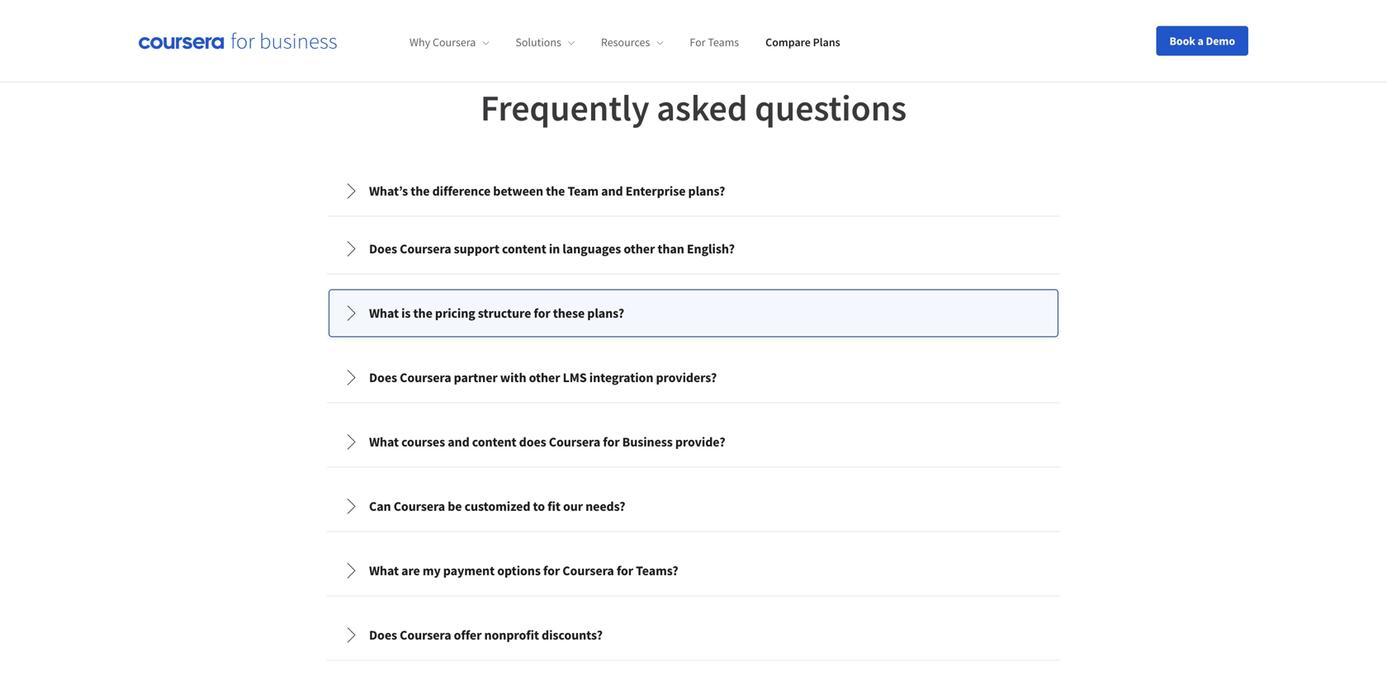 Task type: locate. For each thing, give the bounding box(es) containing it.
options
[[497, 563, 541, 579]]

what's
[[369, 183, 408, 199]]

what are my payment options for coursera for teams? button
[[329, 548, 1058, 594]]

does for does coursera partner with other lms integration providers?
[[369, 370, 397, 386]]

compare
[[765, 35, 811, 50]]

coursera left support in the top left of the page
[[400, 241, 451, 257]]

book
[[1170, 33, 1195, 48]]

2 what from the top
[[369, 434, 399, 450]]

enterprise
[[626, 183, 686, 199]]

2 vertical spatial does
[[369, 627, 397, 644]]

pricing
[[435, 305, 475, 322]]

structure
[[478, 305, 531, 322]]

coursera left the offer
[[400, 627, 451, 644]]

0 horizontal spatial plans?
[[587, 305, 624, 322]]

3 what from the top
[[369, 563, 399, 579]]

content left does
[[472, 434, 516, 450]]

1 vertical spatial does
[[369, 370, 397, 386]]

what's the difference between the team and enterprise plans?
[[369, 183, 725, 199]]

does
[[369, 241, 397, 257], [369, 370, 397, 386], [369, 627, 397, 644]]

2 vertical spatial what
[[369, 563, 399, 579]]

why coursera
[[410, 35, 476, 50]]

providers?
[[656, 370, 717, 386]]

1 vertical spatial other
[[529, 370, 560, 386]]

coursera for does coursera partner with other lms integration providers?
[[400, 370, 451, 386]]

and
[[601, 183, 623, 199], [448, 434, 469, 450]]

the
[[411, 183, 430, 199], [546, 183, 565, 199], [413, 305, 432, 322]]

other left 'than'
[[624, 241, 655, 257]]

frequently asked questions
[[480, 85, 907, 130]]

what left is
[[369, 305, 399, 322]]

english?
[[687, 241, 735, 257]]

plans?
[[688, 183, 725, 199], [587, 305, 624, 322]]

be
[[448, 498, 462, 515]]

coursera for can coursera be customized to fit our needs?
[[394, 498, 445, 515]]

my
[[423, 563, 441, 579]]

are
[[401, 563, 420, 579]]

solutions
[[515, 35, 561, 50]]

1 horizontal spatial plans?
[[688, 183, 725, 199]]

does coursera partner with other lms integration providers?
[[369, 370, 717, 386]]

0 vertical spatial and
[[601, 183, 623, 199]]

lms
[[563, 370, 587, 386]]

fit
[[548, 498, 560, 515]]

for left the teams?
[[617, 563, 633, 579]]

and right the courses
[[448, 434, 469, 450]]

1 horizontal spatial other
[[624, 241, 655, 257]]

what inside what is the pricing structure for these plans? dropdown button
[[369, 305, 399, 322]]

nonprofit
[[484, 627, 539, 644]]

does
[[519, 434, 546, 450]]

other
[[624, 241, 655, 257], [529, 370, 560, 386]]

other inside dropdown button
[[624, 241, 655, 257]]

what left the courses
[[369, 434, 399, 450]]

1 vertical spatial and
[[448, 434, 469, 450]]

and right team
[[601, 183, 623, 199]]

coursera left partner
[[400, 370, 451, 386]]

resources
[[601, 35, 650, 50]]

coursera for does coursera offer nonprofit discounts?
[[400, 627, 451, 644]]

why coursera link
[[410, 35, 489, 50]]

content left in
[[502, 241, 546, 257]]

1 vertical spatial what
[[369, 434, 399, 450]]

other inside "dropdown button"
[[529, 370, 560, 386]]

other left lms
[[529, 370, 560, 386]]

coursera right 'why'
[[433, 35, 476, 50]]

our
[[563, 498, 583, 515]]

support
[[454, 241, 499, 257]]

1 vertical spatial content
[[472, 434, 516, 450]]

the left team
[[546, 183, 565, 199]]

1 does from the top
[[369, 241, 397, 257]]

coursera left be
[[394, 498, 445, 515]]

does coursera offer nonprofit discounts? button
[[329, 612, 1058, 658]]

3 does from the top
[[369, 627, 397, 644]]

coursera right does
[[549, 434, 600, 450]]

courses
[[401, 434, 445, 450]]

plans? right enterprise
[[688, 183, 725, 199]]

does coursera partner with other lms integration providers? button
[[329, 355, 1058, 401]]

difference
[[432, 183, 491, 199]]

for right options
[[543, 563, 560, 579]]

what
[[369, 305, 399, 322], [369, 434, 399, 450], [369, 563, 399, 579]]

teams
[[708, 35, 739, 50]]

2 does from the top
[[369, 370, 397, 386]]

for left the business
[[603, 434, 620, 450]]

integration
[[589, 370, 653, 386]]

what's the difference between the team and enterprise plans? button
[[329, 168, 1058, 214]]

what left are
[[369, 563, 399, 579]]

customized
[[464, 498, 530, 515]]

for left these
[[534, 305, 550, 322]]

for
[[534, 305, 550, 322], [603, 434, 620, 450], [543, 563, 560, 579], [617, 563, 633, 579]]

content
[[502, 241, 546, 257], [472, 434, 516, 450]]

for teams
[[690, 35, 739, 50]]

coursera for why coursera
[[433, 35, 476, 50]]

what inside what courses and content does coursera for business provide? dropdown button
[[369, 434, 399, 450]]

1 horizontal spatial and
[[601, 183, 623, 199]]

0 horizontal spatial and
[[448, 434, 469, 450]]

why
[[410, 35, 430, 50]]

0 horizontal spatial other
[[529, 370, 560, 386]]

0 vertical spatial does
[[369, 241, 397, 257]]

coursera
[[433, 35, 476, 50], [400, 241, 451, 257], [400, 370, 451, 386], [549, 434, 600, 450], [394, 498, 445, 515], [562, 563, 614, 579], [400, 627, 451, 644]]

0 vertical spatial content
[[502, 241, 546, 257]]

for
[[690, 35, 706, 50]]

team
[[568, 183, 599, 199]]

plans? right these
[[587, 305, 624, 322]]

1 what from the top
[[369, 305, 399, 322]]

business
[[622, 434, 673, 450]]

coursera inside "dropdown button"
[[400, 370, 451, 386]]

0 vertical spatial other
[[624, 241, 655, 257]]

for inside what is the pricing structure for these plans? dropdown button
[[534, 305, 550, 322]]

what is the pricing structure for these plans? button
[[329, 290, 1058, 336]]

content for and
[[472, 434, 516, 450]]

0 vertical spatial what
[[369, 305, 399, 322]]

does inside "dropdown button"
[[369, 370, 397, 386]]

solutions link
[[515, 35, 575, 50]]

what inside what are my payment options for coursera for teams? dropdown button
[[369, 563, 399, 579]]

does coursera support content in languages other than english?
[[369, 241, 735, 257]]

provide?
[[675, 434, 725, 450]]



Task type: describe. For each thing, give the bounding box(es) containing it.
questions
[[755, 85, 907, 130]]

coursera for does coursera support content in languages other than english?
[[400, 241, 451, 257]]

coursera down the our
[[562, 563, 614, 579]]

what for what is the pricing structure for these plans?
[[369, 305, 399, 322]]

the right what's
[[411, 183, 430, 199]]

can coursera be customized to fit our needs? button
[[329, 483, 1058, 530]]

what for what are my payment options for coursera for teams?
[[369, 563, 399, 579]]

resources link
[[601, 35, 663, 50]]

0 vertical spatial plans?
[[688, 183, 725, 199]]

for teams link
[[690, 35, 739, 50]]

is
[[401, 305, 411, 322]]

needs?
[[585, 498, 625, 515]]

with
[[500, 370, 526, 386]]

1 vertical spatial plans?
[[587, 305, 624, 322]]

teams?
[[636, 563, 678, 579]]

what courses and content does coursera for business provide? button
[[329, 419, 1058, 465]]

the right is
[[413, 305, 432, 322]]

a
[[1198, 33, 1204, 48]]

does for does coursera offer nonprofit discounts?
[[369, 627, 397, 644]]

plans
[[813, 35, 840, 50]]

can
[[369, 498, 391, 515]]

what courses and content does coursera for business provide?
[[369, 434, 725, 450]]

does coursera support content in languages other than english? button
[[329, 226, 1058, 272]]

book a demo
[[1170, 33, 1235, 48]]

does for does coursera support content in languages other than english?
[[369, 241, 397, 257]]

these
[[553, 305, 585, 322]]

for inside what courses and content does coursera for business provide? dropdown button
[[603, 434, 620, 450]]

frequently
[[480, 85, 649, 130]]

book a demo button
[[1156, 26, 1248, 56]]

does coursera offer nonprofit discounts?
[[369, 627, 603, 644]]

languages
[[562, 241, 621, 257]]

than
[[657, 241, 684, 257]]

partner
[[454, 370, 498, 386]]

payment
[[443, 563, 495, 579]]

compare plans
[[765, 35, 840, 50]]

coursera for business image
[[139, 32, 337, 49]]

what is the pricing structure for these plans?
[[369, 305, 624, 322]]

what for what courses and content does coursera for business provide?
[[369, 434, 399, 450]]

asked
[[657, 85, 748, 130]]

between
[[493, 183, 543, 199]]

in
[[549, 241, 560, 257]]

offer
[[454, 627, 482, 644]]

what are my payment options for coursera for teams?
[[369, 563, 678, 579]]

content for support
[[502, 241, 546, 257]]

to
[[533, 498, 545, 515]]

discounts?
[[542, 627, 603, 644]]

can coursera be customized to fit our needs?
[[369, 498, 625, 515]]

demo
[[1206, 33, 1235, 48]]

compare plans link
[[765, 35, 840, 50]]



Task type: vqa. For each thing, say whether or not it's contained in the screenshot.
"For" related to Individuals
no



